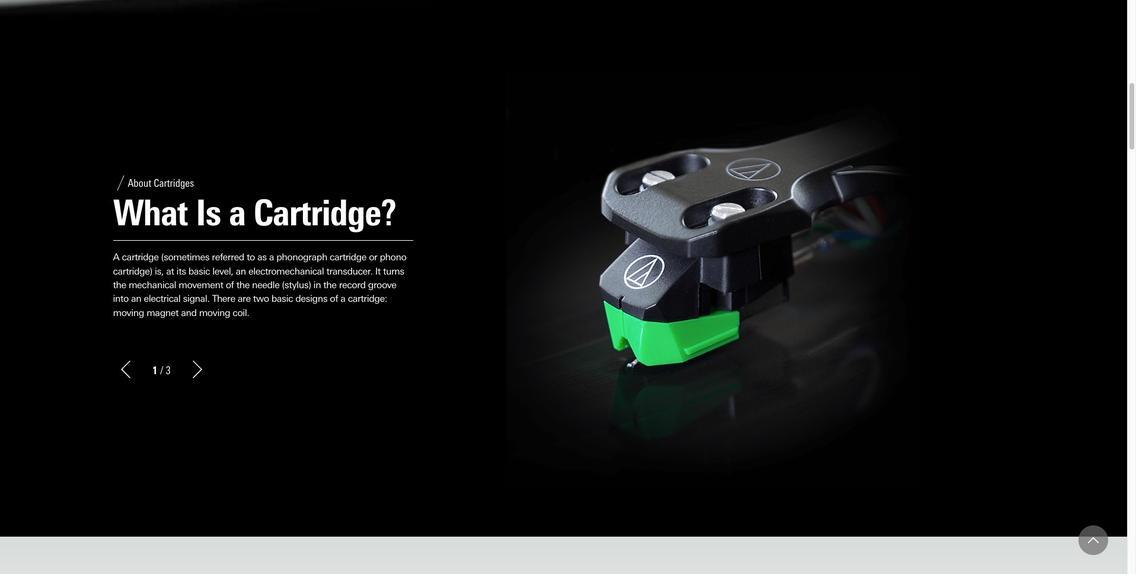 Task type: describe. For each thing, give the bounding box(es) containing it.
movement
[[179, 280, 223, 291]]

3 the from the left
[[324, 280, 337, 291]]

into
[[113, 293, 129, 305]]

two
[[253, 293, 269, 305]]

are
[[238, 293, 251, 305]]

magnet
[[147, 307, 179, 319]]

at
[[166, 266, 174, 277]]

transducer.
[[327, 266, 373, 277]]

phono
[[380, 252, 407, 263]]

needle
[[252, 280, 280, 291]]

electromechanical
[[249, 266, 324, 277]]

level,
[[213, 266, 233, 277]]

designs
[[296, 293, 328, 305]]

to
[[247, 252, 255, 263]]

as
[[257, 252, 267, 263]]

or
[[369, 252, 378, 263]]

previous slide image
[[117, 361, 134, 379]]

next slide image
[[189, 361, 206, 379]]

1 moving from the left
[[113, 307, 144, 319]]

(sometimes
[[161, 252, 210, 263]]

0 vertical spatial an
[[236, 266, 246, 277]]

electrical
[[144, 293, 181, 305]]

1 horizontal spatial basic
[[272, 293, 293, 305]]

groove
[[368, 280, 397, 291]]

1
[[152, 364, 158, 377]]

cartridge:
[[348, 293, 387, 305]]

mechanical
[[129, 280, 176, 291]]

about
[[128, 177, 151, 190]]

is,
[[155, 266, 164, 277]]

and
[[181, 307, 197, 319]]

what
[[113, 192, 188, 235]]



Task type: vqa. For each thing, say whether or not it's contained in the screenshot.
arrow up image
yes



Task type: locate. For each thing, give the bounding box(es) containing it.
cartridge
[[122, 252, 159, 263], [330, 252, 367, 263]]

1 horizontal spatial an
[[236, 266, 246, 277]]

1 / 3
[[152, 364, 171, 377]]

0 horizontal spatial cartridge
[[122, 252, 159, 263]]

cartridges
[[154, 177, 194, 190]]

3
[[166, 364, 171, 377]]

the right in
[[324, 280, 337, 291]]

1 vertical spatial of
[[330, 293, 338, 305]]

0 vertical spatial basic
[[189, 266, 210, 277]]

an
[[236, 266, 246, 277], [131, 293, 141, 305]]

it
[[375, 266, 381, 277]]

0 horizontal spatial moving
[[113, 307, 144, 319]]

2 vertical spatial a
[[341, 293, 346, 305]]

0 horizontal spatial a
[[229, 192, 246, 235]]

in
[[314, 280, 321, 291]]

1 horizontal spatial moving
[[199, 307, 230, 319]]

1 horizontal spatial a
[[269, 252, 274, 263]]

of right designs
[[330, 293, 338, 305]]

an right level,
[[236, 266, 246, 277]]

of up 'there'
[[226, 280, 234, 291]]

/
[[160, 364, 163, 377]]

1 horizontal spatial the
[[237, 280, 250, 291]]

1 vertical spatial a
[[269, 252, 274, 263]]

2 horizontal spatial a
[[341, 293, 346, 305]]

about cartridges
[[128, 177, 194, 190]]

2 cartridge from the left
[[330, 252, 367, 263]]

a
[[113, 252, 120, 263]]

moving down into
[[113, 307, 144, 319]]

1 vertical spatial basic
[[272, 293, 293, 305]]

basic down (stylus)
[[272, 293, 293, 305]]

1 the from the left
[[113, 280, 126, 291]]

there
[[212, 293, 235, 305]]

the up into
[[113, 280, 126, 291]]

1 vertical spatial an
[[131, 293, 141, 305]]

cartridge up transducer. at the top left of the page
[[330, 252, 367, 263]]

cartridge up the 'cartridge)'
[[122, 252, 159, 263]]

record
[[339, 280, 366, 291]]

a cartridge (sometimes referred to as a phonograph cartridge or phono cartridge) is, at its basic level, an electromechanical transducer. it turns the mechanical movement of the needle (stylus) in the record groove into an electrical signal. there are two basic designs of a cartridge: moving magnet and moving coil.
[[113, 252, 407, 319]]

0 horizontal spatial basic
[[189, 266, 210, 277]]

what is a cartridge?
[[113, 192, 396, 235]]

phonograph
[[277, 252, 327, 263]]

a down record at the left of the page
[[341, 293, 346, 305]]

the up are
[[237, 280, 250, 291]]

basic up movement
[[189, 266, 210, 277]]

basic
[[189, 266, 210, 277], [272, 293, 293, 305]]

1 horizontal spatial cartridge
[[330, 252, 367, 263]]

coil.
[[233, 307, 250, 319]]

0 vertical spatial of
[[226, 280, 234, 291]]

arrow up image
[[1089, 535, 1100, 546]]

turns
[[383, 266, 404, 277]]

0 horizontal spatial of
[[226, 280, 234, 291]]

2 horizontal spatial the
[[324, 280, 337, 291]]

an right into
[[131, 293, 141, 305]]

(stylus)
[[282, 280, 311, 291]]

moving down 'there'
[[199, 307, 230, 319]]

cartridge?
[[254, 192, 396, 235]]

2 the from the left
[[237, 280, 250, 291]]

0 horizontal spatial an
[[131, 293, 141, 305]]

a right is
[[229, 192, 246, 235]]

signal.
[[183, 293, 210, 305]]

2 moving from the left
[[199, 307, 230, 319]]

moving
[[113, 307, 144, 319], [199, 307, 230, 319]]

a right as
[[269, 252, 274, 263]]

the
[[113, 280, 126, 291], [237, 280, 250, 291], [324, 280, 337, 291]]

cartridge)
[[113, 266, 152, 277]]

1 horizontal spatial of
[[330, 293, 338, 305]]

is
[[196, 192, 221, 235]]

1 cartridge from the left
[[122, 252, 159, 263]]

its
[[177, 266, 186, 277]]

of
[[226, 280, 234, 291], [330, 293, 338, 305]]

0 vertical spatial a
[[229, 192, 246, 235]]

referred
[[212, 252, 244, 263]]

0 horizontal spatial the
[[113, 280, 126, 291]]

a
[[229, 192, 246, 235], [269, 252, 274, 263], [341, 293, 346, 305]]



